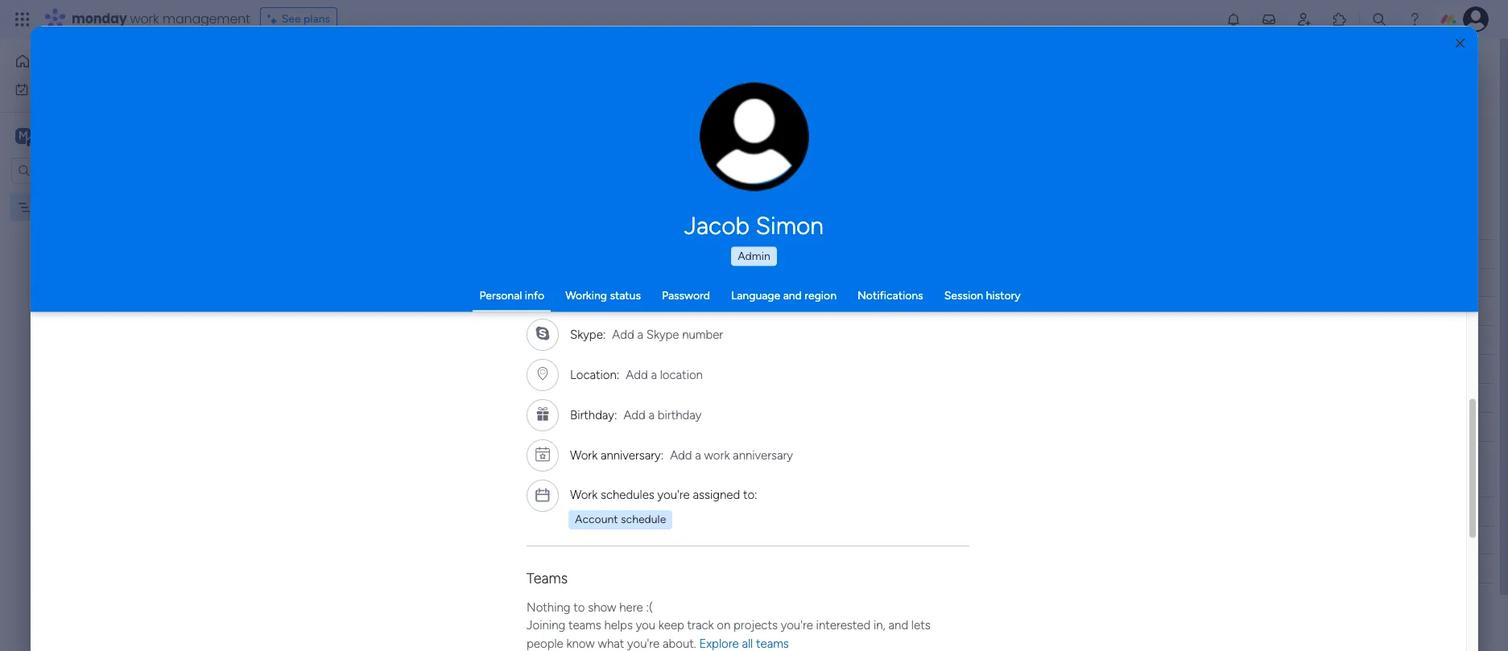 Task type: describe. For each thing, give the bounding box(es) containing it.
language and region
[[731, 288, 837, 302]]

profile
[[759, 145, 789, 157]]

2 vertical spatial you're
[[627, 636, 660, 651]]

work for monday
[[130, 10, 159, 28]]

manage
[[246, 89, 287, 103]]

status
[[610, 288, 641, 302]]

my for my work
[[35, 82, 51, 95]]

account
[[575, 513, 618, 527]]

see for see more
[[735, 89, 754, 102]]

working for working on it
[[663, 304, 705, 318]]

done
[[683, 333, 710, 347]]

add for add a location
[[626, 367, 648, 382]]

a for skype
[[637, 327, 643, 342]]

about.
[[663, 636, 696, 651]]

0 vertical spatial on
[[707, 304, 720, 318]]

all
[[742, 636, 753, 651]]

nothing
[[527, 600, 571, 615]]

track inside joining teams helps you keep track on projects you're interested in, and lets people know what you're about.
[[687, 618, 714, 633]]

birthday:
[[570, 408, 617, 422]]

helps
[[604, 618, 633, 633]]

:(
[[646, 600, 653, 615]]

Due date field
[[780, 245, 834, 263]]

set
[[469, 89, 485, 103]]

a for birthday
[[649, 408, 655, 422]]

stuck
[[682, 362, 711, 376]]

1 vertical spatial and
[[783, 288, 802, 302]]

session
[[944, 288, 983, 302]]

it
[[723, 304, 730, 318]]

work for my
[[54, 82, 78, 95]]

keep inside joining teams helps you keep track on projects you're interested in, and lets people know what you're about.
[[659, 618, 684, 633]]

due
[[784, 247, 804, 261]]

picture
[[738, 159, 771, 171]]

in,
[[874, 618, 886, 633]]

timelines
[[488, 89, 533, 103]]

a for location
[[651, 367, 657, 382]]

monday
[[72, 10, 127, 28]]

skype: add a skype number
[[570, 327, 723, 342]]

jacob
[[685, 211, 750, 240]]

work anniversary: add a work anniversary
[[570, 448, 793, 462]]

close image
[[1456, 37, 1465, 50]]

home
[[37, 54, 68, 68]]

teams
[[527, 570, 568, 588]]

simon
[[756, 211, 824, 240]]

2 horizontal spatial work
[[704, 448, 730, 462]]

explore all teams
[[699, 636, 789, 651]]

here
[[620, 600, 643, 615]]

admin
[[738, 249, 771, 263]]

your
[[660, 89, 683, 103]]

owners,
[[427, 89, 467, 103]]

explore
[[699, 636, 739, 651]]

select product image
[[14, 11, 31, 27]]

work schedules you're assigned to:
[[570, 488, 758, 502]]

notifications
[[858, 288, 924, 302]]

personal info
[[480, 288, 545, 302]]

owner
[[586, 505, 620, 518]]

stands.
[[725, 89, 761, 103]]

more
[[757, 89, 783, 102]]

m button
[[11, 122, 160, 149]]

work for work anniversary: add a work anniversary
[[570, 448, 598, 462]]

personal
[[480, 288, 522, 302]]

see more link
[[733, 88, 784, 104]]

number
[[682, 327, 723, 342]]

anniversary:
[[601, 448, 664, 462]]

on inside joining teams helps you keep track on projects you're interested in, and lets people know what you're about.
[[717, 618, 731, 633]]

location
[[660, 367, 703, 382]]

column information image
[[729, 248, 742, 261]]

notifications link
[[858, 288, 924, 302]]

account schedule button
[[569, 510, 673, 530]]

birthday: add a birthday
[[570, 408, 702, 422]]

plans
[[304, 12, 330, 26]]

my board list box
[[0, 190, 205, 438]]

management
[[162, 10, 250, 28]]

location: add a location
[[570, 367, 703, 382]]

you
[[636, 618, 656, 633]]

add for add a birthday
[[624, 408, 646, 422]]

explore all teams link
[[699, 636, 789, 651]]

teams inside joining teams helps you keep track on projects you're interested in, and lets people know what you're about.
[[569, 618, 601, 633]]

working on it
[[663, 304, 730, 318]]

nothing to show here :(
[[527, 600, 653, 615]]

to:
[[743, 488, 758, 502]]

project
[[304, 305, 341, 319]]

session history
[[944, 288, 1021, 302]]

0 vertical spatial and
[[536, 89, 555, 103]]

to
[[574, 600, 585, 615]]

joining teams helps you keep track on projects you're interested in, and lets people know what you're about.
[[527, 618, 931, 651]]

birthday
[[658, 408, 702, 422]]

0 horizontal spatial keep
[[558, 89, 582, 103]]

change profile picture
[[721, 145, 789, 171]]

add down birthday
[[670, 448, 692, 462]]

where
[[626, 89, 658, 103]]

see plans button
[[260, 7, 338, 31]]

my for my board
[[38, 200, 53, 214]]



Task type: locate. For each thing, give the bounding box(es) containing it.
search everything image
[[1372, 11, 1388, 27]]

my down "home"
[[35, 82, 51, 95]]

work right monday
[[130, 10, 159, 28]]

assign
[[391, 89, 425, 103]]

1 horizontal spatial keep
[[659, 618, 684, 633]]

0 vertical spatial work
[[570, 448, 598, 462]]

see plans
[[282, 12, 330, 26]]

teams button
[[527, 570, 568, 588]]

keep right the timelines
[[558, 89, 582, 103]]

joining
[[527, 618, 566, 633]]

a left birthday
[[649, 408, 655, 422]]

see left more
[[735, 89, 754, 102]]

password
[[662, 288, 710, 302]]

skype
[[646, 327, 679, 342]]

help image
[[1407, 11, 1423, 27]]

my work button
[[10, 76, 173, 102]]

0 vertical spatial work
[[130, 10, 159, 28]]

1 horizontal spatial working
[[663, 304, 705, 318]]

of
[[336, 89, 347, 103], [613, 89, 624, 103]]

my left "board"
[[38, 200, 53, 214]]

my
[[35, 82, 51, 95], [38, 200, 53, 214]]

0 vertical spatial you're
[[658, 488, 690, 502]]

any
[[289, 89, 307, 103]]

on
[[707, 304, 720, 318], [717, 618, 731, 633]]

add right skype:
[[612, 327, 634, 342]]

teams
[[569, 618, 601, 633], [756, 636, 789, 651]]

know
[[567, 636, 595, 651]]

my work
[[35, 82, 78, 95]]

you're
[[658, 488, 690, 502], [781, 618, 813, 633], [627, 636, 660, 651]]

nov 17
[[793, 306, 825, 318]]

and right in,
[[889, 618, 909, 633]]

workspace image
[[15, 127, 31, 145]]

1 horizontal spatial and
[[783, 288, 802, 302]]

and right the timelines
[[536, 89, 555, 103]]

0 horizontal spatial teams
[[569, 618, 601, 633]]

change profile picture button
[[700, 82, 809, 192]]

2 vertical spatial work
[[704, 448, 730, 462]]

0 horizontal spatial track
[[585, 89, 610, 103]]

teams down 'projects'
[[756, 636, 789, 651]]

due date
[[784, 247, 829, 261]]

None field
[[676, 503, 717, 521]]

2 of from the left
[[613, 89, 624, 103]]

2 vertical spatial and
[[889, 618, 909, 633]]

Search in workspace field
[[34, 161, 135, 180]]

a left 'location'
[[651, 367, 657, 382]]

type
[[310, 89, 333, 103]]

jacob simon image
[[1463, 6, 1489, 32]]

1 vertical spatial working
[[663, 304, 705, 318]]

project
[[686, 89, 722, 103]]

apps image
[[1332, 11, 1348, 27]]

board
[[56, 200, 85, 214]]

work up owner
[[570, 488, 598, 502]]

you're up schedule
[[658, 488, 690, 502]]

0 horizontal spatial work
[[54, 82, 78, 95]]

0 vertical spatial my
[[35, 82, 51, 95]]

1 vertical spatial keep
[[659, 618, 684, 633]]

jacob simon
[[685, 211, 824, 240]]

1 horizontal spatial see
[[735, 89, 754, 102]]

1 vertical spatial work
[[570, 488, 598, 502]]

1 horizontal spatial teams
[[756, 636, 789, 651]]

a up assigned
[[695, 448, 701, 462]]

what
[[598, 636, 624, 651]]

1 work from the top
[[570, 448, 598, 462]]

work down "home"
[[54, 82, 78, 95]]

1 vertical spatial see
[[735, 89, 754, 102]]

0 vertical spatial teams
[[569, 618, 601, 633]]

of right "type"
[[336, 89, 347, 103]]

see
[[282, 12, 301, 26], [735, 89, 754, 102]]

schedule
[[621, 513, 666, 527]]

0 vertical spatial see
[[282, 12, 301, 26]]

of left where
[[613, 89, 624, 103]]

notifications image
[[1226, 11, 1242, 27]]

region
[[805, 288, 837, 302]]

manage any type of project. assign owners, set timelines and keep track of where your project stands.
[[246, 89, 761, 103]]

on up explore
[[717, 618, 731, 633]]

2 work from the top
[[570, 488, 598, 502]]

work down birthday:
[[570, 448, 598, 462]]

1 vertical spatial work
[[54, 82, 78, 95]]

working down password
[[663, 304, 705, 318]]

track left where
[[585, 89, 610, 103]]

working
[[566, 288, 607, 302], [663, 304, 705, 318]]

add down location: add a location
[[624, 408, 646, 422]]

teams up know
[[569, 618, 601, 633]]

see for see plans
[[282, 12, 301, 26]]

track up explore
[[687, 618, 714, 633]]

my inside button
[[35, 82, 51, 95]]

see left plans
[[282, 12, 301, 26]]

lets
[[912, 618, 931, 633]]

jacob simon button
[[533, 211, 976, 240]]

work for work schedules you're assigned to:
[[570, 488, 598, 502]]

1 vertical spatial on
[[717, 618, 731, 633]]

17
[[815, 306, 825, 318]]

0 horizontal spatial see
[[282, 12, 301, 26]]

working for working status
[[566, 288, 607, 302]]

personal info link
[[480, 288, 545, 302]]

show
[[588, 600, 617, 615]]

working status link
[[566, 288, 641, 302]]

a left skype
[[637, 327, 643, 342]]

1
[[344, 305, 348, 319]]

track
[[585, 89, 610, 103], [687, 618, 714, 633]]

skype:
[[570, 327, 606, 342]]

my inside list box
[[38, 200, 53, 214]]

work up assigned
[[704, 448, 730, 462]]

1 of from the left
[[336, 89, 347, 103]]

1 vertical spatial track
[[687, 618, 714, 633]]

m
[[19, 128, 28, 142]]

on left 'it'
[[707, 304, 720, 318]]

project.
[[349, 89, 388, 103]]

1 horizontal spatial work
[[130, 10, 159, 28]]

0 horizontal spatial working
[[566, 288, 607, 302]]

keep
[[558, 89, 582, 103], [659, 618, 684, 633]]

add up the birthday: add a birthday at bottom left
[[626, 367, 648, 382]]

Owner field
[[582, 503, 624, 521]]

account schedule
[[575, 513, 666, 527]]

interested
[[816, 618, 871, 633]]

assigned
[[693, 488, 740, 502]]

info
[[525, 288, 545, 302]]

people
[[527, 636, 564, 651]]

see inside button
[[282, 12, 301, 26]]

anniversary
[[733, 448, 793, 462]]

work
[[130, 10, 159, 28], [54, 82, 78, 95], [704, 448, 730, 462]]

1 horizontal spatial of
[[613, 89, 624, 103]]

keep up about.
[[659, 618, 684, 633]]

you're down you
[[627, 636, 660, 651]]

and up nov on the top
[[783, 288, 802, 302]]

inbox image
[[1261, 11, 1277, 27]]

monday work management
[[72, 10, 250, 28]]

change
[[721, 145, 757, 157]]

working up skype:
[[566, 288, 607, 302]]

working status
[[566, 288, 641, 302]]

work inside button
[[54, 82, 78, 95]]

see more
[[735, 89, 783, 102]]

0 vertical spatial keep
[[558, 89, 582, 103]]

0 horizontal spatial and
[[536, 89, 555, 103]]

0 horizontal spatial of
[[336, 89, 347, 103]]

started
[[689, 276, 726, 290]]

schedules
[[601, 488, 655, 502]]

language
[[731, 288, 781, 302]]

invite members image
[[1297, 11, 1313, 27]]

home button
[[10, 48, 173, 74]]

2 horizontal spatial and
[[889, 618, 909, 633]]

1 horizontal spatial track
[[687, 618, 714, 633]]

1 vertical spatial my
[[38, 200, 53, 214]]

0 vertical spatial working
[[566, 288, 607, 302]]

you're right 'projects'
[[781, 618, 813, 633]]

0 vertical spatial track
[[585, 89, 610, 103]]

add for add a skype number
[[612, 327, 634, 342]]

option
[[0, 192, 205, 196]]

not
[[666, 276, 686, 290]]

1 vertical spatial teams
[[756, 636, 789, 651]]

and inside joining teams helps you keep track on projects you're interested in, and lets people know what you're about.
[[889, 618, 909, 633]]

1 vertical spatial you're
[[781, 618, 813, 633]]

nov
[[793, 306, 813, 318]]

project 1
[[304, 305, 348, 319]]

session history link
[[944, 288, 1021, 302]]

history
[[986, 288, 1021, 302]]



Task type: vqa. For each thing, say whether or not it's contained in the screenshot.
my associated with My work
yes



